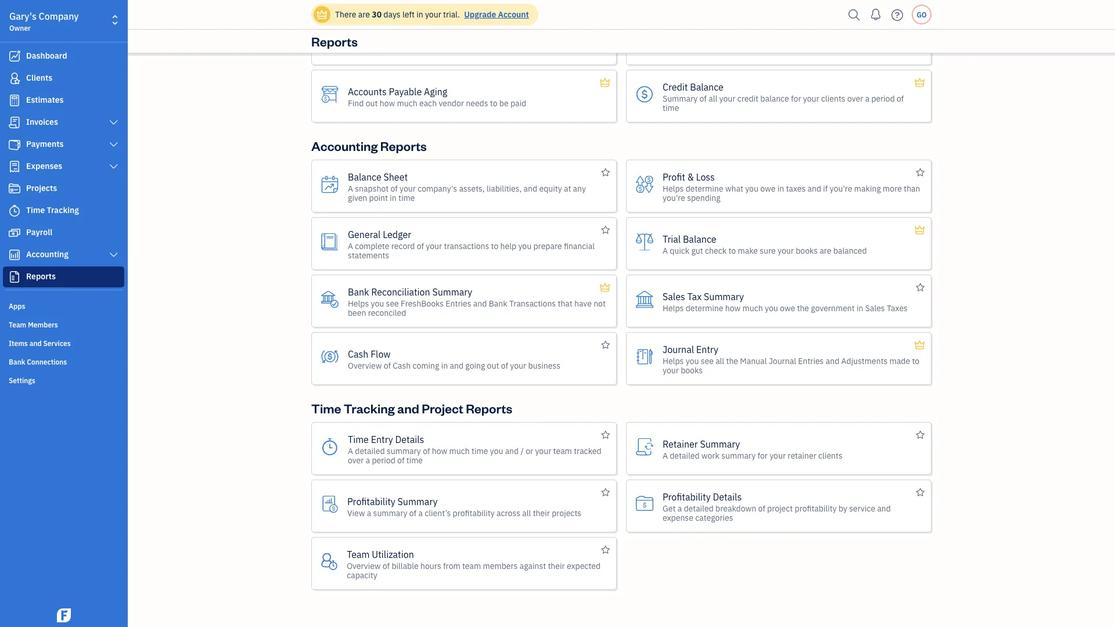 Task type: locate. For each thing, give the bounding box(es) containing it.
items
[[9, 339, 28, 348]]

your inside cash flow overview of cash coming in and going out of your business
[[510, 360, 527, 371]]

crown image
[[316, 8, 328, 21], [599, 18, 611, 32], [914, 223, 926, 237], [914, 338, 926, 352]]

2 vertical spatial how
[[432, 446, 448, 457]]

0 horizontal spatial accounting
[[26, 249, 69, 260]]

update favorite status for cash flow image
[[602, 338, 610, 353]]

for left retainer
[[758, 450, 768, 461]]

1 horizontal spatial details
[[713, 491, 742, 503]]

to left make on the top of the page
[[729, 245, 736, 256]]

have left not
[[575, 298, 592, 309]]

a for payments collected
[[662, 40, 668, 51]]

client image
[[8, 73, 22, 84]]

ledger
[[383, 228, 412, 241]]

invoices link
[[3, 112, 124, 133]]

out left which
[[366, 40, 378, 51]]

profit & loss helps determine what you owe in taxes and if you're making more than you're spending
[[663, 171, 921, 203]]

government
[[812, 303, 855, 314]]

aging inside accounts payable aging find out how much each vendor needs to be paid
[[424, 85, 448, 98]]

1 vertical spatial period
[[872, 93, 896, 104]]

and left 'going'
[[450, 360, 464, 371]]

all left credit
[[709, 93, 718, 104]]

entry inside time entry details a detailed summary of how much time you and / or your team tracked over a period of time
[[371, 434, 393, 446]]

1 horizontal spatial entry
[[697, 344, 719, 356]]

profit
[[663, 171, 686, 183]]

make
[[738, 245, 758, 256]]

update favorite status for sales tax summary image
[[917, 281, 925, 295]]

to right the made
[[913, 356, 920, 366]]

helps for profit & loss
[[663, 183, 684, 194]]

sales left taxes
[[866, 303, 886, 314]]

payments left collected
[[662, 28, 704, 40]]

summary inside time entry details a detailed summary of how much time you and / or your team tracked over a period of time
[[387, 446, 421, 457]]

project image
[[8, 183, 22, 195]]

summary right work
[[722, 450, 756, 461]]

time tracking link
[[3, 201, 124, 221]]

helps for bank reconciliation summary
[[348, 298, 369, 309]]

summary inside "sales tax summary helps determine how much you owe the government in sales taxes"
[[704, 291, 744, 303]]

1 vertical spatial are
[[430, 40, 441, 51]]

update favorite status for general ledger image
[[602, 223, 610, 237]]

apps
[[9, 302, 25, 311]]

chevron large down image down chevron large down image
[[108, 162, 119, 171]]

1 vertical spatial tracking
[[344, 400, 395, 417]]

0 vertical spatial see
[[386, 298, 399, 309]]

report image
[[8, 271, 22, 283]]

by
[[839, 503, 848, 514]]

in right coming
[[442, 360, 448, 371]]

bank down items
[[9, 357, 25, 367]]

chevron large down image
[[108, 118, 119, 127], [108, 162, 119, 171], [108, 251, 119, 260]]

period for collected
[[871, 40, 895, 51]]

a inside balance sheet a snapshot of your company's assets, liabilities, and equity at any given point in time
[[348, 183, 353, 194]]

aging down left on the top left of page
[[389, 28, 413, 40]]

their left projects
[[533, 508, 550, 519]]

crown image
[[599, 76, 611, 90], [914, 76, 926, 90], [599, 281, 611, 295]]

payments inside main element
[[26, 139, 64, 149]]

reports
[[312, 33, 358, 49], [381, 137, 427, 154], [26, 271, 56, 282], [466, 400, 513, 417]]

all left payments
[[715, 40, 723, 51]]

credit
[[663, 81, 688, 93]]

chevron large down image inside expenses link
[[108, 162, 119, 171]]

update favorite status for team utilization image
[[602, 543, 610, 558]]

chevron large down image up chevron large down image
[[108, 118, 119, 127]]

owe left taxes
[[761, 183, 776, 194]]

update favorite status for profitability details image
[[917, 486, 925, 500]]

1 horizontal spatial profitability
[[795, 503, 837, 514]]

journal right manual
[[769, 356, 797, 366]]

1 horizontal spatial accounting
[[312, 137, 378, 154]]

profitability up utilization
[[348, 496, 396, 508]]

crown image for credit balance
[[914, 76, 926, 90]]

detailed
[[355, 446, 385, 457], [670, 450, 700, 461], [684, 503, 714, 514]]

needs
[[466, 98, 489, 108]]

0 vertical spatial period
[[871, 40, 895, 51]]

and left project
[[398, 400, 420, 417]]

see left manual
[[701, 356, 714, 366]]

cash left flow
[[348, 348, 369, 360]]

time right long
[[492, 40, 508, 51]]

time inside main element
[[26, 205, 45, 216]]

1 horizontal spatial have
[[792, 40, 810, 51]]

determine
[[686, 183, 724, 194], [686, 303, 724, 314]]

go to help image
[[889, 6, 907, 24]]

you inside payments collected a summary of all the payments you have collected over a period of time
[[777, 40, 790, 51]]

crown image for accounts aging
[[599, 18, 611, 32]]

0 horizontal spatial much
[[397, 98, 418, 108]]

0 horizontal spatial profitability
[[453, 508, 495, 519]]

1 horizontal spatial much
[[450, 446, 470, 457]]

0 vertical spatial chevron large down image
[[108, 118, 119, 127]]

30
[[372, 9, 382, 20]]

1 vertical spatial aging
[[424, 85, 448, 98]]

team inside team utilization overview of billable hours from team members against their expected capacity
[[347, 549, 370, 561]]

reports link
[[3, 267, 124, 288]]

1 chevron large down image from the top
[[108, 118, 119, 127]]

0 vertical spatial aging
[[389, 28, 413, 40]]

0 horizontal spatial are
[[358, 9, 370, 20]]

details up the categories
[[713, 491, 742, 503]]

team inside time entry details a detailed summary of how much time you and / or your team tracked over a period of time
[[554, 446, 572, 457]]

tracking down projects link
[[47, 205, 79, 216]]

1 horizontal spatial team
[[347, 549, 370, 561]]

help
[[501, 241, 517, 251]]

0 vertical spatial accounts
[[348, 28, 387, 40]]

clients right retainer
[[819, 450, 843, 461]]

update favorite status for profit & loss image
[[917, 166, 925, 180]]

clients inside retainer summary a detailed work summary for your retainer clients
[[819, 450, 843, 461]]

in right 'point'
[[390, 192, 397, 203]]

to left help
[[491, 241, 499, 251]]

1 vertical spatial books
[[681, 365, 703, 376]]

1 horizontal spatial time
[[312, 400, 341, 417]]

0 horizontal spatial time
[[26, 205, 45, 216]]

team right from
[[463, 561, 481, 572]]

2 accounts from the top
[[348, 85, 387, 98]]

and inside journal entry helps you see all the manual journal entries and adjustments made to your books
[[826, 356, 840, 366]]

0 vertical spatial entries
[[446, 298, 472, 309]]

0 horizontal spatial bank
[[9, 357, 25, 367]]

their right the against on the bottom left
[[548, 561, 565, 572]]

general ledger a complete record of your transactions to help you prepare financial statements
[[348, 228, 595, 261]]

2 vertical spatial out
[[487, 360, 499, 371]]

balance for profit
[[683, 233, 717, 245]]

reports down there at the top left of the page
[[312, 33, 358, 49]]

your inside balance sheet a snapshot of your company's assets, liabilities, and equity at any given point in time
[[400, 183, 416, 194]]

1 horizontal spatial bank
[[348, 286, 369, 298]]

you inside "sales tax summary helps determine how much you owe the government in sales taxes"
[[766, 303, 779, 314]]

0 vertical spatial have
[[792, 40, 810, 51]]

much inside "sales tax summary helps determine how much you owe the government in sales taxes"
[[743, 303, 764, 314]]

you inside the profit & loss helps determine what you owe in taxes and if you're making more than you're spending
[[746, 183, 759, 194]]

1 vertical spatial balance
[[348, 171, 382, 183]]

you're
[[830, 183, 853, 194], [663, 192, 686, 203]]

in inside "sales tax summary helps determine how much you owe the government in sales taxes"
[[857, 303, 864, 314]]

profitability left across on the bottom
[[453, 508, 495, 519]]

bank connections link
[[3, 353, 124, 370]]

0 horizontal spatial entry
[[371, 434, 393, 446]]

1 vertical spatial how
[[726, 303, 741, 314]]

0 horizontal spatial profitability
[[348, 496, 396, 508]]

a inside time entry details a detailed summary of how much time you and / or your team tracked over a period of time
[[366, 455, 370, 466]]

summary left collected
[[669, 40, 704, 51]]

1 vertical spatial accounts
[[348, 85, 387, 98]]

0 vertical spatial much
[[397, 98, 418, 108]]

2 chevron large down image from the top
[[108, 162, 119, 171]]

project
[[422, 400, 464, 417]]

and left if
[[808, 183, 822, 194]]

0 vertical spatial owe
[[761, 183, 776, 194]]

0 vertical spatial their
[[533, 508, 550, 519]]

see
[[386, 298, 399, 309], [701, 356, 714, 366]]

the inside journal entry helps you see all the manual journal entries and adjustments made to your books
[[727, 356, 739, 366]]

chart image
[[8, 249, 22, 261]]

chevron large down image down 'payroll' link
[[108, 251, 119, 260]]

3 chevron large down image from the top
[[108, 251, 119, 260]]

overview down been
[[348, 360, 382, 371]]

cash right flow
[[393, 360, 411, 371]]

profitability for profitability summary
[[453, 508, 495, 519]]

long
[[474, 40, 490, 51]]

1 vertical spatial the
[[798, 303, 810, 314]]

a inside the credit balance summary of all your credit balance for your clients over a period of time
[[866, 93, 870, 104]]

all left manual
[[716, 356, 725, 366]]

out inside cash flow overview of cash coming in and going out of your business
[[487, 360, 499, 371]]

a for trial balance
[[663, 245, 668, 256]]

1 vertical spatial time
[[312, 400, 341, 417]]

out right 'going'
[[487, 360, 499, 371]]

how inside "sales tax summary helps determine how much you owe the government in sales taxes"
[[726, 303, 741, 314]]

0 horizontal spatial owe
[[761, 183, 776, 194]]

freshbooks image
[[55, 609, 73, 623]]

bank up been
[[348, 286, 369, 298]]

in
[[417, 9, 424, 20], [778, 183, 785, 194], [390, 192, 397, 203], [857, 303, 864, 314], [442, 360, 448, 371]]

balance right credit
[[691, 81, 724, 93]]

tracking
[[47, 205, 79, 216], [344, 400, 395, 417]]

detailed for time
[[355, 446, 385, 457]]

time down update favorite status for payments collected icon
[[906, 40, 922, 51]]

journal down the tax
[[663, 344, 695, 356]]

a for balance sheet
[[348, 183, 353, 194]]

payable
[[389, 85, 422, 98]]

clients inside the credit balance summary of all your credit balance for your clients over a period of time
[[822, 93, 846, 104]]

0 horizontal spatial see
[[386, 298, 399, 309]]

payments up expenses
[[26, 139, 64, 149]]

how
[[380, 98, 395, 108], [726, 303, 741, 314], [432, 446, 448, 457]]

the inside payments collected a summary of all the payments you have collected over a period of time
[[725, 40, 737, 51]]

money image
[[8, 227, 22, 239]]

to left pay
[[510, 40, 517, 51]]

profitability up 'expense'
[[663, 491, 711, 503]]

accounts aging find out which clients are taking a long time to pay
[[348, 28, 532, 51]]

entries left 'adjustments'
[[799, 356, 824, 366]]

time
[[26, 205, 45, 216], [312, 400, 341, 417], [348, 434, 369, 446]]

and right service
[[878, 503, 892, 514]]

a inside profitability details get a detailed breakdown of project profitability by service and expense categories
[[678, 503, 682, 514]]

and left transactions
[[474, 298, 487, 309]]

owe
[[761, 183, 776, 194], [781, 303, 796, 314]]

time tracking and project reports
[[312, 400, 513, 417]]

0 vertical spatial find
[[348, 40, 364, 51]]

accounts
[[348, 28, 387, 40], [348, 85, 387, 98]]

categories
[[696, 513, 734, 523]]

overview inside team utilization overview of billable hours from team members against their expected capacity
[[347, 561, 381, 572]]

2 vertical spatial over
[[348, 455, 364, 466]]

0 horizontal spatial have
[[575, 298, 592, 309]]

a for general ledger
[[348, 241, 353, 251]]

reports up time entry details a detailed summary of how much time you and / or your team tracked over a period of time
[[466, 400, 513, 417]]

and
[[524, 183, 538, 194], [808, 183, 822, 194], [474, 298, 487, 309], [29, 339, 42, 348], [826, 356, 840, 366], [450, 360, 464, 371], [398, 400, 420, 417], [505, 446, 519, 457], [878, 503, 892, 514]]

0 horizontal spatial entries
[[446, 298, 472, 309]]

chevron large down image for expenses
[[108, 162, 119, 171]]

profitability inside profitability details get a detailed breakdown of project profitability by service and expense categories
[[795, 503, 837, 514]]

1 vertical spatial for
[[758, 450, 768, 461]]

2 determine from the top
[[686, 303, 724, 314]]

2 vertical spatial balance
[[683, 233, 717, 245]]

1 determine from the top
[[686, 183, 724, 194]]

1 horizontal spatial payments
[[662, 28, 704, 40]]

entry down time tracking and project reports
[[371, 434, 393, 446]]

the left manual
[[727, 356, 739, 366]]

period inside payments collected a summary of all the payments you have collected over a period of time
[[871, 40, 895, 51]]

0 horizontal spatial books
[[681, 365, 703, 376]]

entry left manual
[[697, 344, 719, 356]]

accounts inside accounts aging find out which clients are taking a long time to pay
[[348, 28, 387, 40]]

chevron large down image inside 'invoices' link
[[108, 118, 119, 127]]

1 horizontal spatial profitability
[[663, 491, 711, 503]]

in right government
[[857, 303, 864, 314]]

capacity
[[347, 570, 378, 581]]

1 horizontal spatial entries
[[799, 356, 824, 366]]

coming
[[413, 360, 440, 371]]

your inside general ledger a complete record of your transactions to help you prepare financial statements
[[426, 241, 442, 251]]

0 vertical spatial how
[[380, 98, 395, 108]]

1 vertical spatial team
[[463, 561, 481, 572]]

overview for team
[[347, 561, 381, 572]]

work
[[702, 450, 720, 461]]

1 horizontal spatial see
[[701, 356, 714, 366]]

are left 30
[[358, 9, 370, 20]]

sales left the tax
[[663, 291, 686, 303]]

0 vertical spatial over
[[847, 40, 863, 51]]

summary inside payments collected a summary of all the payments you have collected over a period of time
[[669, 40, 704, 51]]

0 vertical spatial balance
[[691, 81, 724, 93]]

see inside journal entry helps you see all the manual journal entries and adjustments made to your books
[[701, 356, 714, 366]]

2 vertical spatial clients
[[819, 450, 843, 461]]

much left each
[[397, 98, 418, 108]]

0 horizontal spatial sales
[[663, 291, 686, 303]]

are
[[358, 9, 370, 20], [430, 40, 441, 51], [820, 245, 832, 256]]

accounts down 30
[[348, 28, 387, 40]]

bank left transactions
[[489, 298, 508, 309]]

profitability
[[663, 491, 711, 503], [348, 496, 396, 508]]

2 vertical spatial time
[[348, 434, 369, 446]]

in right left on the top left of page
[[417, 9, 424, 20]]

detailed inside profitability details get a detailed breakdown of project profitability by service and expense categories
[[684, 503, 714, 514]]

financial
[[564, 241, 595, 251]]

chevron large down image inside accounting link
[[108, 251, 119, 260]]

update favorite status for retainer summary image
[[917, 428, 925, 443]]

to inside accounts payable aging find out how much each vendor needs to be paid
[[490, 98, 498, 108]]

accounts inside accounts payable aging find out how much each vendor needs to be paid
[[348, 85, 387, 98]]

1 vertical spatial much
[[743, 303, 764, 314]]

clients
[[403, 40, 428, 51], [822, 93, 846, 104], [819, 450, 843, 461]]

in left taxes
[[778, 183, 785, 194]]

determine for loss
[[686, 183, 724, 194]]

1 vertical spatial payments
[[26, 139, 64, 149]]

overview
[[348, 360, 382, 371], [347, 561, 381, 572]]

over
[[847, 40, 863, 51], [848, 93, 864, 104], [348, 455, 364, 466]]

assets,
[[459, 183, 485, 194]]

there
[[335, 9, 357, 20]]

2 horizontal spatial much
[[743, 303, 764, 314]]

aging right the payable
[[424, 85, 448, 98]]

making
[[855, 183, 882, 194]]

summary right view
[[373, 508, 408, 519]]

0 vertical spatial entry
[[697, 344, 719, 356]]

1 horizontal spatial for
[[792, 93, 802, 104]]

to inside journal entry helps you see all the manual journal entries and adjustments made to your books
[[913, 356, 920, 366]]

profitability for profitability summary
[[348, 496, 396, 508]]

details inside profitability details get a detailed breakdown of project profitability by service and expense categories
[[713, 491, 742, 503]]

overview inside cash flow overview of cash coming in and going out of your business
[[348, 360, 382, 371]]

out left the payable
[[366, 98, 378, 108]]

the for entry
[[727, 356, 739, 366]]

are left 'taking' on the top left of the page
[[430, 40, 441, 51]]

been
[[348, 307, 366, 318]]

books
[[796, 245, 818, 256], [681, 365, 703, 376]]

2 find from the top
[[348, 98, 364, 108]]

are left balanced
[[820, 245, 832, 256]]

1 accounts from the top
[[348, 28, 387, 40]]

0 vertical spatial team
[[554, 446, 572, 457]]

determine inside the profit & loss helps determine what you owe in taxes and if you're making more than you're spending
[[686, 183, 724, 194]]

0 vertical spatial team
[[9, 320, 26, 330]]

tracked
[[574, 446, 602, 457]]

all inside journal entry helps you see all the manual journal entries and adjustments made to your books
[[716, 356, 725, 366]]

period inside the credit balance summary of all your credit balance for your clients over a period of time
[[872, 93, 896, 104]]

summary down time tracking and project reports
[[387, 446, 421, 457]]

accounting up 'snapshot'
[[312, 137, 378, 154]]

2 horizontal spatial are
[[820, 245, 832, 256]]

how down project
[[432, 446, 448, 457]]

0 vertical spatial the
[[725, 40, 737, 51]]

your inside trial balance a quick gut check to make sure your books are balanced
[[778, 245, 795, 256]]

summary
[[663, 93, 698, 104], [433, 286, 473, 298], [704, 291, 744, 303], [701, 438, 741, 450], [398, 496, 438, 508]]

the left payments
[[725, 40, 737, 51]]

to left be
[[490, 98, 498, 108]]

view
[[348, 508, 365, 519]]

company
[[39, 10, 79, 22]]

projects
[[552, 508, 582, 519]]

1 vertical spatial determine
[[686, 303, 724, 314]]

tracking down flow
[[344, 400, 395, 417]]

a inside accounts aging find out which clients are taking a long time to pay
[[468, 40, 472, 51]]

owe left government
[[781, 303, 796, 314]]

0 horizontal spatial aging
[[389, 28, 413, 40]]

team
[[554, 446, 572, 457], [463, 561, 481, 572]]

clients down collected
[[822, 93, 846, 104]]

time down credit
[[663, 102, 680, 113]]

for
[[792, 93, 802, 104], [758, 450, 768, 461]]

and inside the profit & loss helps determine what you owe in taxes and if you're making more than you're spending
[[808, 183, 822, 194]]

1 vertical spatial have
[[575, 298, 592, 309]]

clients right which
[[403, 40, 428, 51]]

left
[[403, 9, 415, 20]]

determine inside "sales tax summary helps determine how much you owe the government in sales taxes"
[[686, 303, 724, 314]]

helps
[[663, 183, 684, 194], [348, 298, 369, 309], [663, 303, 684, 314], [663, 356, 684, 366]]

0 vertical spatial clients
[[403, 40, 428, 51]]

sales tax summary helps determine how much you owe the government in sales taxes
[[663, 291, 908, 314]]

accounting inside accounting link
[[26, 249, 69, 260]]

team down apps
[[9, 320, 26, 330]]

a inside time entry details a detailed summary of how much time you and / or your team tracked over a period of time
[[348, 446, 353, 457]]

have left collected
[[792, 40, 810, 51]]

balance inside balance sheet a snapshot of your company's assets, liabilities, and equity at any given point in time
[[348, 171, 382, 183]]

entry inside journal entry helps you see all the manual journal entries and adjustments made to your books
[[697, 344, 719, 356]]

time
[[492, 40, 508, 51], [906, 40, 922, 51], [663, 102, 680, 113], [399, 192, 415, 203], [472, 446, 488, 457], [407, 455, 423, 466]]

and left /
[[505, 446, 519, 457]]

client's
[[425, 508, 451, 519]]

much for summary
[[743, 303, 764, 314]]

of inside balance sheet a snapshot of your company's assets, liabilities, and equity at any given point in time
[[391, 183, 398, 194]]

entries right freshbooks
[[446, 298, 472, 309]]

0 vertical spatial overview
[[348, 360, 382, 371]]

much inside accounts payable aging find out how much each vendor needs to be paid
[[397, 98, 418, 108]]

0 vertical spatial details
[[396, 434, 424, 446]]

how for payable
[[380, 98, 395, 108]]

1 horizontal spatial journal
[[769, 356, 797, 366]]

0 horizontal spatial details
[[396, 434, 424, 446]]

a inside payments collected a summary of all the payments you have collected over a period of time
[[662, 40, 668, 51]]

all right across on the bottom
[[523, 508, 531, 519]]

2 vertical spatial period
[[372, 455, 396, 466]]

out inside accounts payable aging find out how much each vendor needs to be paid
[[366, 98, 378, 108]]

you inside time entry details a detailed summary of how much time you and / or your team tracked over a period of time
[[490, 446, 504, 457]]

of inside general ledger a complete record of your transactions to help you prepare financial statements
[[417, 241, 424, 251]]

retainer
[[788, 450, 817, 461]]

1 vertical spatial chevron large down image
[[108, 162, 119, 171]]

have inside payments collected a summary of all the payments you have collected over a period of time
[[792, 40, 810, 51]]

2 vertical spatial chevron large down image
[[108, 251, 119, 260]]

reports right report icon
[[26, 271, 56, 282]]

main element
[[0, 0, 157, 628]]

1 vertical spatial accounting
[[26, 249, 69, 260]]

billable
[[392, 561, 419, 572]]

detailed inside retainer summary a detailed work summary for your retainer clients
[[670, 450, 700, 461]]

0 vertical spatial out
[[366, 40, 378, 51]]

and left 'adjustments'
[[826, 356, 840, 366]]

helps inside "sales tax summary helps determine how much you owe the government in sales taxes"
[[663, 303, 684, 314]]

1 find from the top
[[348, 40, 364, 51]]

overview for cash
[[348, 360, 382, 371]]

and right items
[[29, 339, 42, 348]]

details down time tracking and project reports
[[396, 434, 424, 446]]

over for credit balance
[[848, 93, 864, 104]]

0 vertical spatial books
[[796, 245, 818, 256]]

0 vertical spatial payments
[[662, 28, 704, 40]]

collected
[[812, 40, 845, 51]]

2 vertical spatial much
[[450, 446, 470, 457]]

prepare
[[534, 241, 562, 251]]

determine down gut
[[686, 303, 724, 314]]

invoices
[[26, 117, 58, 127]]

how right the tax
[[726, 303, 741, 314]]

how inside accounts payable aging find out how much each vendor needs to be paid
[[380, 98, 395, 108]]

0 horizontal spatial how
[[380, 98, 395, 108]]

0 vertical spatial time
[[26, 205, 45, 216]]

1 horizontal spatial tracking
[[344, 400, 395, 417]]

you
[[777, 40, 790, 51], [746, 183, 759, 194], [519, 241, 532, 251], [371, 298, 384, 309], [766, 303, 779, 314], [686, 356, 699, 366], [490, 446, 504, 457]]

which
[[380, 40, 402, 51]]

much
[[397, 98, 418, 108], [743, 303, 764, 314], [450, 446, 470, 457]]

bank
[[348, 286, 369, 298], [489, 298, 508, 309], [9, 357, 25, 367]]

at
[[564, 183, 572, 194]]

1 horizontal spatial are
[[430, 40, 441, 51]]

profitability details get a detailed breakdown of project profitability by service and expense categories
[[663, 491, 892, 523]]

payments link
[[3, 134, 124, 155]]

see inside bank reconciliation summary helps you see freshbooks entries and bank transactions that have not been reconciled
[[386, 298, 399, 309]]

1 vertical spatial team
[[347, 549, 370, 561]]

accounts for accounts payable aging
[[348, 85, 387, 98]]

reports inside reports link
[[26, 271, 56, 282]]

team for members
[[9, 320, 26, 330]]

owe inside the profit & loss helps determine what you owe in taxes and if you're making more than you're spending
[[761, 183, 776, 194]]

how left each
[[380, 98, 395, 108]]

payment image
[[8, 139, 22, 151]]

balance right trial
[[683, 233, 717, 245]]

made
[[890, 356, 911, 366]]

much down project
[[450, 446, 470, 457]]

summary for balance
[[663, 93, 698, 104]]

check
[[706, 245, 727, 256]]

a
[[662, 40, 668, 51], [348, 183, 353, 194], [348, 241, 353, 251], [663, 245, 668, 256], [348, 446, 353, 457], [663, 450, 668, 461]]

0 horizontal spatial tracking
[[47, 205, 79, 216]]

0 horizontal spatial for
[[758, 450, 768, 461]]

and left 'equity'
[[524, 183, 538, 194]]

detailed inside time entry details a detailed summary of how much time you and / or your team tracked over a period of time
[[355, 446, 385, 457]]

1 vertical spatial over
[[848, 93, 864, 104]]

team up capacity
[[347, 549, 370, 561]]

going
[[466, 360, 486, 371]]

balance inside trial balance a quick gut check to make sure your books are balanced
[[683, 233, 717, 245]]

your inside time entry details a detailed summary of how much time you and / or your team tracked over a period of time
[[536, 446, 552, 457]]

find down there at the top left of the page
[[348, 40, 364, 51]]

more
[[884, 183, 903, 194]]

expense image
[[8, 161, 22, 173]]

1 vertical spatial owe
[[781, 303, 796, 314]]

you inside general ledger a complete record of your transactions to help you prepare financial statements
[[519, 241, 532, 251]]

1 vertical spatial overview
[[347, 561, 381, 572]]

team left tracked
[[554, 446, 572, 457]]

you're down profit
[[663, 192, 686, 203]]

accounting down payroll
[[26, 249, 69, 260]]

much up manual
[[743, 303, 764, 314]]

1 vertical spatial their
[[548, 561, 565, 572]]



Task type: vqa. For each thing, say whether or not it's contained in the screenshot.


Task type: describe. For each thing, give the bounding box(es) containing it.
go button
[[913, 5, 932, 24]]

projects
[[26, 183, 57, 194]]

freshbooks
[[401, 298, 444, 309]]

from
[[443, 561, 461, 572]]

adjustments
[[842, 356, 888, 366]]

entries inside journal entry helps you see all the manual journal entries and adjustments made to your books
[[799, 356, 824, 366]]

or
[[526, 446, 534, 457]]

search image
[[846, 6, 864, 24]]

record
[[392, 241, 415, 251]]

update favorite status for payments collected image
[[917, 18, 925, 32]]

you inside bank reconciliation summary helps you see freshbooks entries and bank transactions that have not been reconciled
[[371, 298, 384, 309]]

and inside balance sheet a snapshot of your company's assets, liabilities, and equity at any given point in time
[[524, 183, 538, 194]]

expenses link
[[3, 156, 124, 177]]

than
[[905, 183, 921, 194]]

retainer
[[663, 438, 698, 450]]

for inside the credit balance summary of all your credit balance for your clients over a period of time
[[792, 93, 802, 104]]

update favorite status for balance sheet image
[[602, 166, 610, 180]]

summary inside retainer summary a detailed work summary for your retainer clients
[[701, 438, 741, 450]]

accounts payable aging find out how much each vendor needs to be paid
[[348, 85, 527, 108]]

/
[[521, 446, 524, 457]]

time left /
[[472, 446, 488, 457]]

team members
[[9, 320, 58, 330]]

projects link
[[3, 178, 124, 199]]

if
[[824, 183, 828, 194]]

taxes
[[888, 303, 908, 314]]

spending
[[688, 192, 721, 203]]

sheet
[[384, 171, 408, 183]]

snapshot
[[355, 183, 389, 194]]

0 horizontal spatial journal
[[663, 344, 695, 356]]

entry for time
[[371, 434, 393, 446]]

chevron large down image for invoices
[[108, 118, 119, 127]]

trial
[[663, 233, 681, 245]]

sure
[[760, 245, 776, 256]]

determine for summary
[[686, 303, 724, 314]]

account
[[498, 9, 529, 20]]

of inside team utilization overview of billable hours from team members against their expected capacity
[[383, 561, 390, 572]]

payments
[[739, 40, 775, 51]]

there are 30 days left in your trial. upgrade account
[[335, 9, 529, 20]]

accounting for accounting
[[26, 249, 69, 260]]

helps for sales tax summary
[[663, 303, 684, 314]]

team utilization overview of billable hours from team members against their expected capacity
[[347, 549, 601, 581]]

in inside cash flow overview of cash coming in and going out of your business
[[442, 360, 448, 371]]

helps inside journal entry helps you see all the manual journal entries and adjustments made to your books
[[663, 356, 684, 366]]

find inside accounts payable aging find out how much each vendor needs to be paid
[[348, 98, 364, 108]]

paid
[[511, 98, 527, 108]]

payments collected a summary of all the payments you have collected over a period of time
[[662, 28, 922, 51]]

upgrade
[[465, 9, 497, 20]]

all inside payments collected a summary of all the payments you have collected over a period of time
[[715, 40, 723, 51]]

crown image for journal entry
[[914, 338, 926, 352]]

2 horizontal spatial bank
[[489, 298, 508, 309]]

owe inside "sales tax summary helps determine how much you owe the government in sales taxes"
[[781, 303, 796, 314]]

members
[[28, 320, 58, 330]]

trial balance a quick gut check to make sure your books are balanced
[[663, 233, 868, 256]]

to inside general ledger a complete record of your transactions to help you prepare financial statements
[[491, 241, 499, 251]]

each
[[420, 98, 437, 108]]

dashboard
[[26, 50, 67, 61]]

over for payments collected
[[847, 40, 863, 51]]

are inside accounts aging find out which clients are taking a long time to pay
[[430, 40, 441, 51]]

quick
[[670, 245, 690, 256]]

their inside "profitability summary view a summary of a client's profitability across all their projects"
[[533, 508, 550, 519]]

reports up sheet
[[381, 137, 427, 154]]

chevron large down image for accounting
[[108, 251, 119, 260]]

transactions
[[510, 298, 556, 309]]

are inside trial balance a quick gut check to make sure your books are balanced
[[820, 245, 832, 256]]

accounting link
[[3, 245, 124, 266]]

credit
[[738, 93, 759, 104]]

members
[[483, 561, 518, 572]]

crown image for bank reconciliation summary
[[599, 281, 611, 295]]

time inside payments collected a summary of all the payments you have collected over a period of time
[[906, 40, 922, 51]]

balance
[[761, 93, 790, 104]]

summary inside "profitability summary view a summary of a client's profitability across all their projects"
[[398, 496, 438, 508]]

summary for tax
[[704, 291, 744, 303]]

manual
[[741, 356, 767, 366]]

clients
[[26, 72, 52, 83]]

0 horizontal spatial cash
[[348, 348, 369, 360]]

team for utilization
[[347, 549, 370, 561]]

details inside time entry details a detailed summary of how much time you and / or your team tracked over a period of time
[[396, 434, 424, 446]]

accounting for accounting reports
[[312, 137, 378, 154]]

time tracking
[[26, 205, 79, 216]]

any
[[573, 183, 586, 194]]

flow
[[371, 348, 391, 360]]

connections
[[27, 357, 67, 367]]

what
[[726, 183, 744, 194]]

your inside journal entry helps you see all the manual journal entries and adjustments made to your books
[[663, 365, 679, 376]]

expense
[[663, 513, 694, 523]]

taking
[[443, 40, 466, 51]]

gary's company owner
[[9, 10, 79, 33]]

dashboard image
[[8, 51, 22, 62]]

your inside retainer summary a detailed work summary for your retainer clients
[[770, 450, 786, 461]]

notifications image
[[867, 3, 886, 26]]

time inside accounts aging find out which clients are taking a long time to pay
[[492, 40, 508, 51]]

for inside retainer summary a detailed work summary for your retainer clients
[[758, 450, 768, 461]]

1 horizontal spatial cash
[[393, 360, 411, 371]]

against
[[520, 561, 546, 572]]

period for balance
[[872, 93, 896, 104]]

complete
[[355, 241, 390, 251]]

period inside time entry details a detailed summary of how much time you and / or your team tracked over a period of time
[[372, 455, 396, 466]]

time down time tracking and project reports
[[407, 455, 423, 466]]

tracking for time tracking
[[47, 205, 79, 216]]

utilization
[[372, 549, 414, 561]]

get
[[663, 503, 676, 514]]

retainer summary a detailed work summary for your retainer clients
[[663, 438, 843, 461]]

expected
[[567, 561, 601, 572]]

have inside bank reconciliation summary helps you see freshbooks entries and bank transactions that have not been reconciled
[[575, 298, 592, 309]]

1 horizontal spatial you're
[[830, 183, 853, 194]]

owner
[[9, 23, 31, 33]]

to inside accounts aging find out which clients are taking a long time to pay
[[510, 40, 517, 51]]

summary inside retainer summary a detailed work summary for your retainer clients
[[722, 450, 756, 461]]

to inside trial balance a quick gut check to make sure your books are balanced
[[729, 245, 736, 256]]

all inside "profitability summary view a summary of a client's profitability across all their projects"
[[523, 508, 531, 519]]

0 vertical spatial are
[[358, 9, 370, 20]]

across
[[497, 508, 521, 519]]

estimate image
[[8, 95, 22, 106]]

update favorite status for profitability summary image
[[602, 486, 610, 500]]

entries inside bank reconciliation summary helps you see freshbooks entries and bank transactions that have not been reconciled
[[446, 298, 472, 309]]

reconciled
[[368, 307, 407, 318]]

dashboard link
[[3, 46, 124, 67]]

team inside team utilization overview of billable hours from team members against their expected capacity
[[463, 561, 481, 572]]

accounts for accounts aging
[[348, 28, 387, 40]]

time for time tracking
[[26, 205, 45, 216]]

company's
[[418, 183, 458, 194]]

and inside cash flow overview of cash coming in and going out of your business
[[450, 360, 464, 371]]

books inside journal entry helps you see all the manual journal entries and adjustments made to your books
[[681, 365, 703, 376]]

payments for payments collected a summary of all the payments you have collected over a period of time
[[662, 28, 704, 40]]

in inside balance sheet a snapshot of your company's assets, liabilities, and equity at any given point in time
[[390, 192, 397, 203]]

time inside time entry details a detailed summary of how much time you and / or your team tracked over a period of time
[[348, 434, 369, 446]]

clients inside accounts aging find out which clients are taking a long time to pay
[[403, 40, 428, 51]]

detailed for profitability
[[684, 503, 714, 514]]

items and services
[[9, 339, 71, 348]]

and inside profitability details get a detailed breakdown of project profitability by service and expense categories
[[878, 503, 892, 514]]

0 horizontal spatial you're
[[663, 192, 686, 203]]

timer image
[[8, 205, 22, 217]]

tracking for time tracking and project reports
[[344, 400, 395, 417]]

days
[[384, 9, 401, 20]]

much inside time entry details a detailed summary of how much time you and / or your team tracked over a period of time
[[450, 446, 470, 457]]

summary inside "profitability summary view a summary of a client's profitability across all their projects"
[[373, 508, 408, 519]]

profitability for profitability details
[[663, 491, 711, 503]]

equity
[[540, 183, 562, 194]]

point
[[369, 192, 388, 203]]

update favorite status for time entry details image
[[602, 428, 610, 443]]

books inside trial balance a quick gut check to make sure your books are balanced
[[796, 245, 818, 256]]

bank for reconciliation
[[348, 286, 369, 298]]

crown image for trial balance
[[914, 223, 926, 237]]

the inside "sales tax summary helps determine how much you owe the government in sales taxes"
[[798, 303, 810, 314]]

invoice image
[[8, 117, 22, 128]]

breakdown
[[716, 503, 757, 514]]

aging inside accounts aging find out which clients are taking a long time to pay
[[389, 28, 413, 40]]

crown image for accounts payable aging
[[599, 76, 611, 90]]

over inside time entry details a detailed summary of how much time you and / or your team tracked over a period of time
[[348, 455, 364, 466]]

journal entry helps you see all the manual journal entries and adjustments made to your books
[[663, 344, 920, 376]]

profitability for profitability details
[[795, 503, 837, 514]]

payments for payments
[[26, 139, 64, 149]]

chevron large down image
[[108, 140, 119, 149]]

and inside items and services link
[[29, 339, 42, 348]]

bank connections
[[9, 357, 67, 367]]

in inside the profit & loss helps determine what you owe in taxes and if you're making more than you're spending
[[778, 183, 785, 194]]

of inside "profitability summary view a summary of a client's profitability across all their projects"
[[410, 508, 417, 519]]

the for collected
[[725, 40, 737, 51]]

&
[[688, 171, 694, 183]]

settings
[[9, 376, 35, 385]]

all inside the credit balance summary of all your credit balance for your clients over a period of time
[[709, 93, 718, 104]]

be
[[500, 98, 509, 108]]

vendor
[[439, 98, 464, 108]]

their inside team utilization overview of billable hours from team members against their expected capacity
[[548, 561, 565, 572]]

settings link
[[3, 371, 124, 389]]

time inside balance sheet a snapshot of your company's assets, liabilities, and equity at any given point in time
[[399, 192, 415, 203]]

accounting reports
[[312, 137, 427, 154]]

bank for connections
[[9, 357, 25, 367]]

out inside accounts aging find out which clients are taking a long time to pay
[[366, 40, 378, 51]]

business
[[529, 360, 561, 371]]

a for retainer summary
[[663, 450, 668, 461]]

you inside journal entry helps you see all the manual journal entries and adjustments made to your books
[[686, 356, 699, 366]]

summary for reconciliation
[[433, 286, 473, 298]]

expenses
[[26, 161, 62, 171]]

entry for journal
[[697, 344, 719, 356]]

project
[[768, 503, 794, 514]]

time inside the credit balance summary of all your credit balance for your clients over a period of time
[[663, 102, 680, 113]]

find inside accounts aging find out which clients are taking a long time to pay
[[348, 40, 364, 51]]

upgrade account link
[[462, 9, 529, 20]]

and inside time entry details a detailed summary of how much time you and / or your team tracked over a period of time
[[505, 446, 519, 457]]

much for aging
[[397, 98, 418, 108]]

balance for payments
[[691, 81, 724, 93]]

1 horizontal spatial sales
[[866, 303, 886, 314]]

gary's
[[9, 10, 37, 22]]

time for time tracking and project reports
[[312, 400, 341, 417]]

and inside bank reconciliation summary helps you see freshbooks entries and bank transactions that have not been reconciled
[[474, 298, 487, 309]]

a inside payments collected a summary of all the payments you have collected over a period of time
[[865, 40, 869, 51]]

payroll
[[26, 227, 52, 238]]

collected
[[706, 28, 745, 40]]

of inside profitability details get a detailed breakdown of project profitability by service and expense categories
[[759, 503, 766, 514]]

how inside time entry details a detailed summary of how much time you and / or your team tracked over a period of time
[[432, 446, 448, 457]]

how for tax
[[726, 303, 741, 314]]



